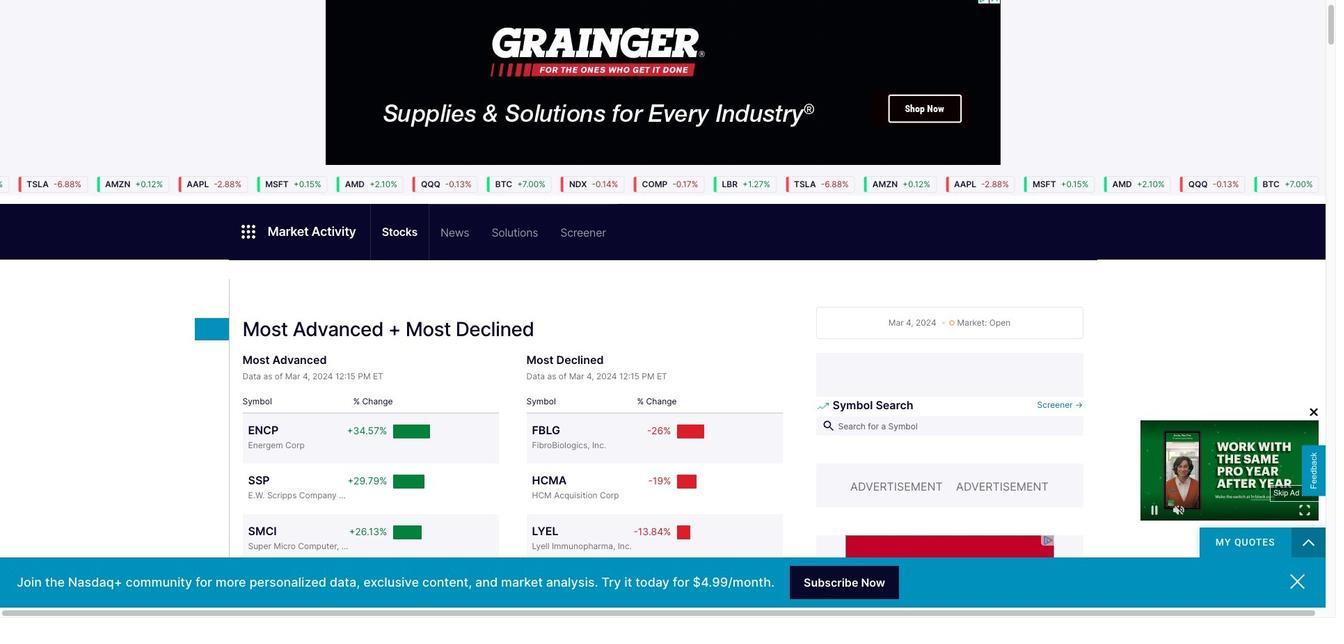 Task type: vqa. For each thing, say whether or not it's contained in the screenshot.
of within the Get Up To 10 Years Of Daily Historical Stock Prices & Volumes.  The "Close/Last" Is The "Adjust Consolidated Close Price".  Data Provided By Edgar Online . The Net And Percent Change In The Quote Bar Is Based On The Nasdaq Official Close Price (Nocp).
no



Task type: locate. For each thing, give the bounding box(es) containing it.
advertisement element
[[326, 0, 1001, 166], [846, 535, 1055, 618]]

Search for a Symbol text field
[[816, 416, 1084, 436]]

article
[[0, 165, 1337, 618]]

click to dismiss this message and remain on nasdaq.com image
[[1291, 574, 1306, 589]]

None search field
[[816, 397, 1084, 441]]

1 vertical spatial advertisement element
[[846, 535, 1055, 618]]



Task type: describe. For each thing, give the bounding box(es) containing it.
0 vertical spatial advertisement element
[[326, 0, 1001, 166]]

click to search image
[[822, 419, 836, 433]]



